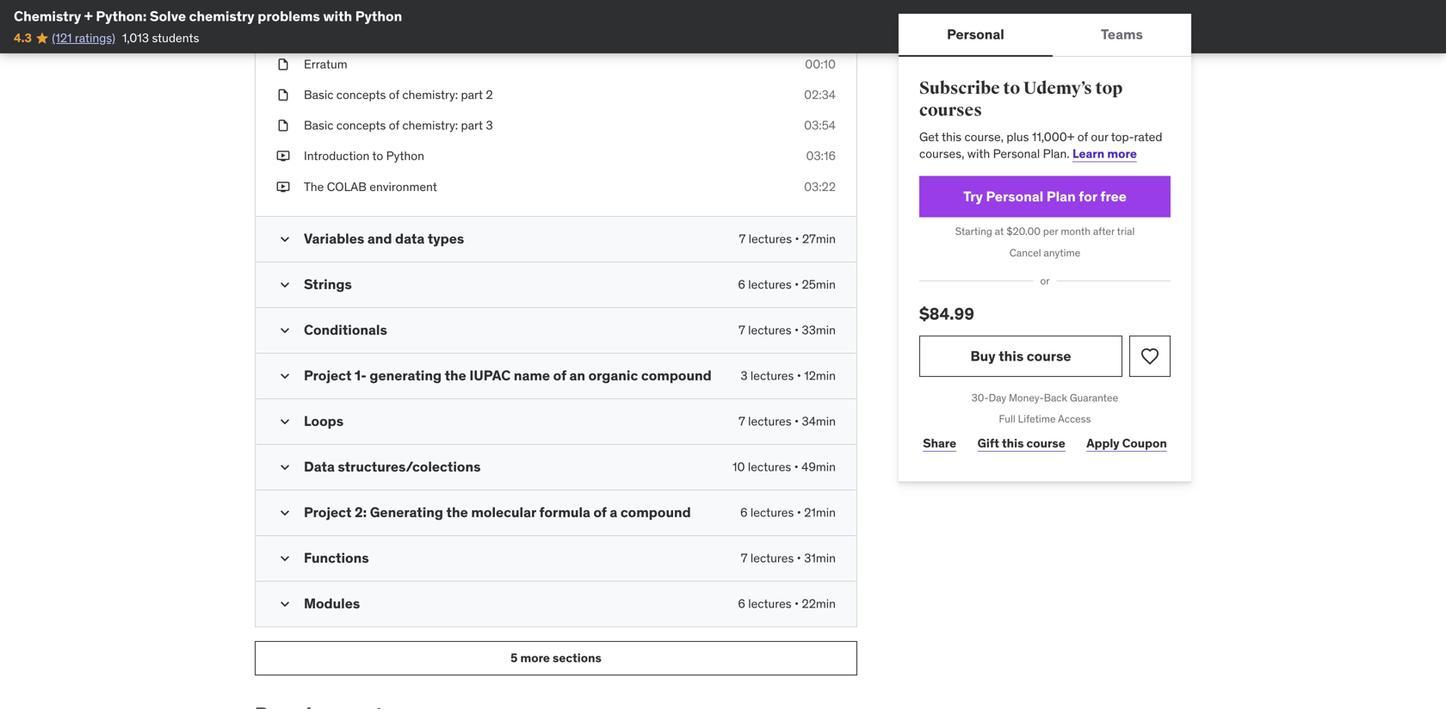 Task type: locate. For each thing, give the bounding box(es) containing it.
3 small image from the top
[[276, 367, 294, 385]]

small image left functions
[[276, 550, 294, 567]]

3 concepts from the top
[[336, 118, 386, 133]]

• left 31min in the bottom of the page
[[797, 550, 801, 566]]

python:
[[96, 7, 147, 25]]

0 horizontal spatial to
[[372, 148, 383, 164]]

the
[[445, 367, 466, 384], [446, 504, 468, 521]]

basic for basic concepts of chemistry: part 3
[[304, 118, 334, 133]]

0 vertical spatial 3
[[486, 118, 493, 133]]

• left 21min
[[797, 505, 801, 520]]

1 small image from the top
[[276, 231, 294, 248]]

to inside subscribe to udemy's top courses
[[1003, 78, 1020, 99]]

personal down plus
[[993, 146, 1040, 161]]

xsmall image left erratum
[[276, 56, 290, 73]]

compound right organic
[[641, 367, 712, 384]]

small image left data
[[276, 459, 294, 476]]

more right the 5
[[520, 650, 550, 666]]

7 lectures • 33min
[[739, 322, 836, 338]]

3 basic from the top
[[304, 118, 334, 133]]

6 down 7 lectures • 31min
[[738, 596, 745, 612]]

the for generating
[[446, 504, 468, 521]]

1 xsmall image from the top
[[276, 0, 290, 11]]

plan
[[1047, 188, 1076, 205]]

small image for project 2: generating the molecular formula of a compound
[[276, 504, 294, 522]]

concepts up introduction to python
[[336, 118, 386, 133]]

this for get
[[942, 129, 962, 144]]

colab
[[327, 179, 367, 194]]

3 lectures • 12min
[[741, 368, 836, 383]]

1 small image from the top
[[276, 276, 294, 293]]

2 part from the top
[[461, 87, 483, 102]]

0 vertical spatial to
[[1003, 78, 1020, 99]]

course down lifetime on the bottom of page
[[1027, 436, 1066, 451]]

gift
[[978, 436, 1000, 451]]

2 small image from the top
[[276, 413, 294, 430]]

basic for basic concepts of chemistry: part 2
[[304, 87, 334, 102]]

course
[[1027, 347, 1071, 365], [1027, 436, 1066, 451]]

lectures for loops
[[748, 414, 792, 429]]

course up back
[[1027, 347, 1071, 365]]

3 up the 7 lectures • 34min
[[741, 368, 748, 383]]

basic down erratum
[[304, 87, 334, 102]]

part
[[461, 26, 483, 41], [461, 87, 483, 102], [461, 118, 483, 133]]

small image for conditionals
[[276, 322, 294, 339]]

concepts up erratum
[[336, 26, 386, 41]]

2 vertical spatial chemistry:
[[402, 118, 458, 133]]

basic concepts of chemistry: part 3
[[304, 118, 493, 133]]

top-
[[1111, 129, 1134, 144]]

• for data structures/colections
[[794, 459, 799, 475]]

concepts for basic concepts of chemistry: part 3
[[336, 118, 386, 133]]

part down basic concepts of chemistry: part 2
[[461, 118, 483, 133]]

courses,
[[920, 146, 965, 161]]

xsmall image left introduction
[[276, 148, 290, 165]]

7 up 6 lectures • 22min
[[741, 550, 748, 566]]

gift this course
[[978, 436, 1066, 451]]

2 project from the top
[[304, 504, 352, 521]]

the left molecular
[[446, 504, 468, 521]]

2 vertical spatial basic
[[304, 118, 334, 133]]

per
[[1043, 225, 1058, 238]]

more for 5
[[520, 650, 550, 666]]

• for strings
[[795, 277, 799, 292]]

coupon
[[1122, 436, 1167, 451]]

with inside get this course, plus 11,000+ of our top-rated courses, with personal plan.
[[968, 146, 990, 161]]

small image left strings
[[276, 276, 294, 293]]

with down "course," on the right
[[968, 146, 990, 161]]

1 vertical spatial course
[[1027, 436, 1066, 451]]

0 vertical spatial xsmall image
[[276, 0, 290, 11]]

2 small image from the top
[[276, 322, 294, 339]]

modules
[[304, 595, 360, 612]]

1 vertical spatial more
[[520, 650, 550, 666]]

3 down 2
[[486, 118, 493, 133]]

chemistry:
[[402, 26, 458, 41], [402, 87, 458, 102], [402, 118, 458, 133]]

• left 49min
[[794, 459, 799, 475]]

with right problems
[[323, 7, 352, 25]]

with
[[323, 7, 352, 25], [968, 146, 990, 161]]

6 down 10
[[740, 505, 748, 520]]

lectures
[[749, 231, 792, 247], [748, 277, 792, 292], [748, 322, 792, 338], [751, 368, 794, 383], [748, 414, 792, 429], [748, 459, 791, 475], [751, 505, 794, 520], [751, 550, 794, 566], [748, 596, 792, 612]]

1 concepts from the top
[[336, 26, 386, 41]]

chemistry: up basic concepts of chemistry: part 3
[[402, 87, 458, 102]]

basic up introduction
[[304, 118, 334, 133]]

2 basic from the top
[[304, 87, 334, 102]]

12min
[[804, 368, 836, 383]]

small image left "modules"
[[276, 596, 294, 613]]

share
[[923, 436, 957, 451]]

more down top- at the right of the page
[[1107, 146, 1137, 161]]

the
[[304, 179, 324, 194]]

personal up $20.00
[[986, 188, 1044, 205]]

• left 27min
[[795, 231, 800, 247]]

1 horizontal spatial to
[[1003, 78, 1020, 99]]

small image left 'conditionals'
[[276, 322, 294, 339]]

share button
[[920, 427, 960, 461]]

more for learn
[[1107, 146, 1137, 161]]

• left 12min
[[797, 368, 801, 383]]

0 vertical spatial the
[[445, 367, 466, 384]]

guarantee
[[1070, 391, 1119, 405]]

lectures left 22min
[[748, 596, 792, 612]]

1 vertical spatial xsmall image
[[276, 117, 290, 134]]

concepts down erratum
[[336, 87, 386, 102]]

3 chemistry: from the top
[[402, 118, 458, 133]]

starting
[[955, 225, 993, 238]]

0 vertical spatial python
[[355, 7, 402, 25]]

the left the 'iupac'
[[445, 367, 466, 384]]

of left the 'a' at the left of page
[[594, 504, 607, 521]]

xsmall image for erratum
[[276, 56, 290, 73]]

1 vertical spatial basic
[[304, 87, 334, 102]]

small image left variables
[[276, 231, 294, 248]]

buy this course
[[971, 347, 1071, 365]]

1,013
[[122, 30, 149, 46]]

1 vertical spatial chemistry:
[[402, 87, 458, 102]]

6 lectures • 21min
[[740, 505, 836, 520]]

personal up subscribe on the right of page
[[947, 25, 1005, 43]]

2 vertical spatial concepts
[[336, 118, 386, 133]]

2 vertical spatial this
[[1002, 436, 1024, 451]]

of up basic concepts of chemistry: part 2
[[389, 26, 399, 41]]

1 vertical spatial concepts
[[336, 87, 386, 102]]

to left udemy's
[[1003, 78, 1020, 99]]

6 for modules
[[738, 596, 745, 612]]

udemy's
[[1024, 78, 1092, 99]]

compound
[[641, 367, 712, 384], [621, 504, 691, 521]]

data
[[304, 458, 335, 476]]

• for conditionals
[[795, 322, 799, 338]]

xsmall image down problems
[[276, 87, 290, 103]]

0 vertical spatial more
[[1107, 146, 1137, 161]]

1 vertical spatial 3
[[741, 368, 748, 383]]

0 vertical spatial compound
[[641, 367, 712, 384]]

compound right the 'a' at the left of page
[[621, 504, 691, 521]]

month
[[1061, 225, 1091, 238]]

1 chemistry: from the top
[[402, 26, 458, 41]]

2 vertical spatial part
[[461, 118, 483, 133]]

get
[[920, 129, 939, 144]]

30-day money-back guarantee full lifetime access
[[972, 391, 1119, 426]]

• for modules
[[795, 596, 799, 612]]

small image for loops
[[276, 413, 294, 430]]

7 for loops
[[739, 414, 745, 429]]

this inside get this course, plus 11,000+ of our top-rated courses, with personal plan.
[[942, 129, 962, 144]]

or
[[1040, 274, 1050, 288]]

0 vertical spatial 6
[[738, 277, 746, 292]]

1 vertical spatial 6
[[740, 505, 748, 520]]

small image left 2:
[[276, 504, 294, 522]]

0 horizontal spatial 3
[[486, 118, 493, 133]]

1 vertical spatial with
[[968, 146, 990, 161]]

small image left 1-
[[276, 367, 294, 385]]

small image
[[276, 276, 294, 293], [276, 413, 294, 430], [276, 504, 294, 522], [276, 550, 294, 567]]

3
[[486, 118, 493, 133], [741, 368, 748, 383]]

03:22
[[804, 179, 836, 194]]

xsmall image for basic concepts of chemistry: part 2
[[276, 87, 290, 103]]

1 vertical spatial the
[[446, 504, 468, 521]]

lectures up the 7 lectures • 33min at the top right
[[748, 277, 792, 292]]

basic concepts of chemistry: part 2
[[304, 87, 493, 102]]

lectures down 10 lectures • 49min
[[751, 505, 794, 520]]

0 vertical spatial personal
[[947, 25, 1005, 43]]

7 up 10
[[739, 414, 745, 429]]

(121 ratings)
[[52, 30, 115, 46]]

1 vertical spatial python
[[386, 148, 424, 164]]

• left 25min
[[795, 277, 799, 292]]

0 vertical spatial basic
[[304, 26, 334, 41]]

this up courses,
[[942, 129, 962, 144]]

6 for strings
[[738, 277, 746, 292]]

1 xsmall image from the top
[[276, 56, 290, 73]]

more inside button
[[520, 650, 550, 666]]

3 part from the top
[[461, 118, 483, 133]]

this for buy
[[999, 347, 1024, 365]]

0 vertical spatial project
[[304, 367, 352, 384]]

7 down the 6 lectures • 25min
[[739, 322, 745, 338]]

of
[[389, 26, 399, 41], [389, 87, 399, 102], [389, 118, 399, 133], [1078, 129, 1088, 144], [553, 367, 566, 384], [594, 504, 607, 521]]

lectures for strings
[[748, 277, 792, 292]]

1 horizontal spatial more
[[1107, 146, 1137, 161]]

organic
[[589, 367, 638, 384]]

1 vertical spatial to
[[372, 148, 383, 164]]

xsmall image left the
[[276, 178, 290, 195]]

10
[[733, 459, 745, 475]]

2 concepts from the top
[[336, 87, 386, 102]]

7 lectures • 31min
[[741, 550, 836, 566]]

part left 2
[[461, 87, 483, 102]]

lectures left 31min in the bottom of the page
[[751, 550, 794, 566]]

7 for variables and data types
[[739, 231, 746, 247]]

7 up the 6 lectures • 25min
[[739, 231, 746, 247]]

small image
[[276, 231, 294, 248], [276, 322, 294, 339], [276, 367, 294, 385], [276, 459, 294, 476], [276, 596, 294, 613]]

python up 'basic concepts of chemistry: part 1'
[[355, 7, 402, 25]]

2 xsmall image from the top
[[276, 87, 290, 103]]

2 course from the top
[[1027, 436, 1066, 451]]

00:10
[[805, 56, 836, 72]]

tab list
[[899, 14, 1192, 57]]

lectures for modules
[[748, 596, 792, 612]]

0 horizontal spatial more
[[520, 650, 550, 666]]

project left 1-
[[304, 367, 352, 384]]

lectures for conditionals
[[748, 322, 792, 338]]

personal
[[947, 25, 1005, 43], [993, 146, 1040, 161], [986, 188, 1044, 205]]

3 xsmall image from the top
[[276, 148, 290, 165]]

1 project from the top
[[304, 367, 352, 384]]

1 horizontal spatial with
[[968, 146, 990, 161]]

more
[[1107, 146, 1137, 161], [520, 650, 550, 666]]

5
[[511, 650, 518, 666]]

of left our
[[1078, 129, 1088, 144]]

concepts for basic concepts of chemistry: part 1
[[336, 26, 386, 41]]

0 vertical spatial course
[[1027, 347, 1071, 365]]

xsmall image
[[276, 56, 290, 73], [276, 87, 290, 103], [276, 148, 290, 165], [276, 178, 290, 195]]

3 small image from the top
[[276, 504, 294, 522]]

03:16
[[806, 148, 836, 164]]

• left 34min
[[795, 414, 799, 429]]

0 vertical spatial part
[[461, 26, 483, 41]]

ratings)
[[75, 30, 115, 46]]

1 vertical spatial personal
[[993, 146, 1040, 161]]

this right gift
[[1002, 436, 1024, 451]]

to
[[1003, 78, 1020, 99], [372, 148, 383, 164]]

• for functions
[[797, 550, 801, 566]]

chemistry: for 2
[[402, 87, 458, 102]]

lectures for variables and data types
[[749, 231, 792, 247]]

lectures up the 6 lectures • 25min
[[749, 231, 792, 247]]

xsmall image
[[276, 0, 290, 11], [276, 117, 290, 134]]

4 small image from the top
[[276, 459, 294, 476]]

2 vertical spatial 6
[[738, 596, 745, 612]]

2:
[[355, 504, 367, 521]]

4 xsmall image from the top
[[276, 178, 290, 195]]

to for introduction
[[372, 148, 383, 164]]

introduction to python
[[304, 148, 424, 164]]

4 small image from the top
[[276, 550, 294, 567]]

lectures right 10
[[748, 459, 791, 475]]

small image for variables and data types
[[276, 231, 294, 248]]

course inside button
[[1027, 347, 1071, 365]]

personal inside get this course, plus 11,000+ of our top-rated courses, with personal plan.
[[993, 146, 1040, 161]]

0 vertical spatial concepts
[[336, 26, 386, 41]]

5 small image from the top
[[276, 596, 294, 613]]

• left 22min
[[795, 596, 799, 612]]

for
[[1079, 188, 1098, 205]]

6 for project 2: generating the molecular formula of a compound
[[740, 505, 748, 520]]

part left 1
[[461, 26, 483, 41]]

this
[[942, 129, 962, 144], [999, 347, 1024, 365], [1002, 436, 1024, 451]]

anytime
[[1044, 246, 1081, 259]]

• for variables and data types
[[795, 231, 800, 247]]

buy
[[971, 347, 996, 365]]

lectures down the 6 lectures • 25min
[[748, 322, 792, 338]]

of down basic concepts of chemistry: part 2
[[389, 118, 399, 133]]

small image for modules
[[276, 596, 294, 613]]

personal button
[[899, 14, 1053, 55]]

33min
[[802, 322, 836, 338]]

1
[[486, 26, 491, 41]]

this inside button
[[999, 347, 1024, 365]]

courses
[[920, 100, 982, 121]]

small image left the loops
[[276, 413, 294, 430]]

to up the colab environment
[[372, 148, 383, 164]]

lectures up 10 lectures • 49min
[[748, 414, 792, 429]]

27min
[[802, 231, 836, 247]]

2 chemistry: from the top
[[402, 87, 458, 102]]

project left 2:
[[304, 504, 352, 521]]

1 course from the top
[[1027, 347, 1071, 365]]

python up environment on the left top of page
[[386, 148, 424, 164]]

1 part from the top
[[461, 26, 483, 41]]

0 vertical spatial this
[[942, 129, 962, 144]]

0 vertical spatial chemistry:
[[402, 26, 458, 41]]

environment
[[370, 179, 437, 194]]

lectures left 12min
[[751, 368, 794, 383]]

chemistry: down basic concepts of chemistry: part 2
[[402, 118, 458, 133]]

chemistry: left 1
[[402, 26, 458, 41]]

• left 33min
[[795, 322, 799, 338]]

basic up erratum
[[304, 26, 334, 41]]

21min
[[804, 505, 836, 520]]

1 vertical spatial part
[[461, 87, 483, 102]]

6 up the 7 lectures • 33min at the top right
[[738, 277, 746, 292]]

1 basic from the top
[[304, 26, 334, 41]]

plan.
[[1043, 146, 1070, 161]]

1-
[[355, 367, 367, 384]]

this right the buy
[[999, 347, 1024, 365]]

7 lectures • 27min
[[739, 231, 836, 247]]

part for 1
[[461, 26, 483, 41]]

1 vertical spatial project
[[304, 504, 352, 521]]

1 vertical spatial this
[[999, 347, 1024, 365]]

data
[[395, 230, 425, 247]]

0 horizontal spatial with
[[323, 7, 352, 25]]



Task type: vqa. For each thing, say whether or not it's contained in the screenshot.
5 more sections button
yes



Task type: describe. For each thing, give the bounding box(es) containing it.
formula
[[539, 504, 591, 521]]

basic for basic concepts of chemistry: part 1
[[304, 26, 334, 41]]

of left an
[[553, 367, 566, 384]]

erratum
[[304, 56, 348, 72]]

• for loops
[[795, 414, 799, 429]]

$84.99
[[920, 303, 975, 324]]

plus
[[1007, 129, 1029, 144]]

1,013 students
[[122, 30, 199, 46]]

(121
[[52, 30, 72, 46]]

structures/colections
[[338, 458, 481, 476]]

generating
[[370, 367, 442, 384]]

31min
[[804, 550, 836, 566]]

full
[[999, 413, 1016, 426]]

7 for conditionals
[[739, 322, 745, 338]]

to for subscribe
[[1003, 78, 1020, 99]]

of up basic concepts of chemistry: part 3
[[389, 87, 399, 102]]

project 1- generating the iupac name of an organic compound
[[304, 367, 712, 384]]

rated
[[1134, 129, 1163, 144]]

6 lectures • 25min
[[738, 277, 836, 292]]

+
[[84, 7, 93, 25]]

iupac
[[470, 367, 511, 384]]

top
[[1096, 78, 1123, 99]]

2 xsmall image from the top
[[276, 117, 290, 134]]

part for 3
[[461, 118, 483, 133]]

49min
[[802, 459, 836, 475]]

day
[[989, 391, 1007, 405]]

03:54
[[804, 118, 836, 133]]

learn more
[[1073, 146, 1137, 161]]

0 vertical spatial with
[[323, 7, 352, 25]]

34min
[[802, 414, 836, 429]]

gift this course link
[[974, 427, 1069, 461]]

1 vertical spatial compound
[[621, 504, 691, 521]]

apply coupon
[[1087, 436, 1167, 451]]

starting at $20.00 per month after trial cancel anytime
[[955, 225, 1135, 259]]

10 lectures • 49min
[[733, 459, 836, 475]]

generating
[[370, 504, 443, 521]]

problems
[[258, 7, 320, 25]]

small image for functions
[[276, 550, 294, 567]]

types
[[428, 230, 464, 247]]

lectures for data structures/colections
[[748, 459, 791, 475]]

this for gift
[[1002, 436, 1024, 451]]

money-
[[1009, 391, 1044, 405]]

subscribe to udemy's top courses
[[920, 78, 1123, 121]]

lectures for project 1- generating the iupac name of an organic compound
[[751, 368, 794, 383]]

learn more link
[[1073, 146, 1137, 161]]

cancel
[[1010, 246, 1041, 259]]

chemistry
[[189, 7, 255, 25]]

at
[[995, 225, 1004, 238]]

chemistry: for 1
[[402, 26, 458, 41]]

wishlist image
[[1140, 346, 1161, 367]]

xsmall image for the colab environment
[[276, 178, 290, 195]]

personal inside button
[[947, 25, 1005, 43]]

back
[[1044, 391, 1068, 405]]

strings
[[304, 275, 352, 293]]

chemistry: for 3
[[402, 118, 458, 133]]

xsmall image for introduction to python
[[276, 148, 290, 165]]

small image for strings
[[276, 276, 294, 293]]

loops
[[304, 412, 344, 430]]

solve
[[150, 7, 186, 25]]

after
[[1093, 225, 1115, 238]]

22min
[[802, 596, 836, 612]]

2 vertical spatial personal
[[986, 188, 1044, 205]]

the colab environment
[[304, 179, 437, 194]]

course for gift this course
[[1027, 436, 1066, 451]]

teams button
[[1053, 14, 1192, 55]]

4.3
[[14, 30, 32, 46]]

25min
[[802, 277, 836, 292]]

lectures for project 2: generating the molecular formula of a compound
[[751, 505, 794, 520]]

and
[[367, 230, 392, 247]]

course,
[[965, 129, 1004, 144]]

course for buy this course
[[1027, 347, 1071, 365]]

molecular
[[471, 504, 536, 521]]

chemistry
[[14, 7, 81, 25]]

concepts for basic concepts of chemistry: part 2
[[336, 87, 386, 102]]

5 more sections button
[[255, 641, 858, 676]]

6 lectures • 22min
[[738, 596, 836, 612]]

access
[[1058, 413, 1091, 426]]

5 more sections
[[511, 650, 602, 666]]

chemistry + python: solve chemistry problems with python
[[14, 7, 402, 25]]

the for generating
[[445, 367, 466, 384]]

of inside get this course, plus 11,000+ of our top-rated courses, with personal plan.
[[1078, 129, 1088, 144]]

project for project 2: generating the molecular formula of a compound
[[304, 504, 352, 521]]

buy this course button
[[920, 336, 1123, 377]]

tab list containing personal
[[899, 14, 1192, 57]]

02:34
[[804, 87, 836, 102]]

part for 2
[[461, 87, 483, 102]]

conditionals
[[304, 321, 387, 339]]

sections
[[553, 650, 602, 666]]

• for project 1- generating the iupac name of an organic compound
[[797, 368, 801, 383]]

30-
[[972, 391, 989, 405]]

free
[[1101, 188, 1127, 205]]

lectures for functions
[[751, 550, 794, 566]]

data structures/colections
[[304, 458, 481, 476]]

project 2: generating the molecular formula of a compound
[[304, 504, 691, 521]]

try personal plan for free link
[[920, 176, 1171, 217]]

1 horizontal spatial 3
[[741, 368, 748, 383]]

7 for functions
[[741, 550, 748, 566]]

an
[[570, 367, 586, 384]]

functions
[[304, 549, 369, 567]]

• for project 2: generating the molecular formula of a compound
[[797, 505, 801, 520]]

try personal plan for free
[[963, 188, 1127, 205]]

introduction
[[304, 148, 370, 164]]

project for project 1- generating the iupac name of an organic compound
[[304, 367, 352, 384]]

apply coupon button
[[1083, 427, 1171, 461]]

small image for project 1- generating the iupac name of an organic compound
[[276, 367, 294, 385]]

students
[[152, 30, 199, 46]]

small image for data structures/colections
[[276, 459, 294, 476]]

$20.00
[[1007, 225, 1041, 238]]



